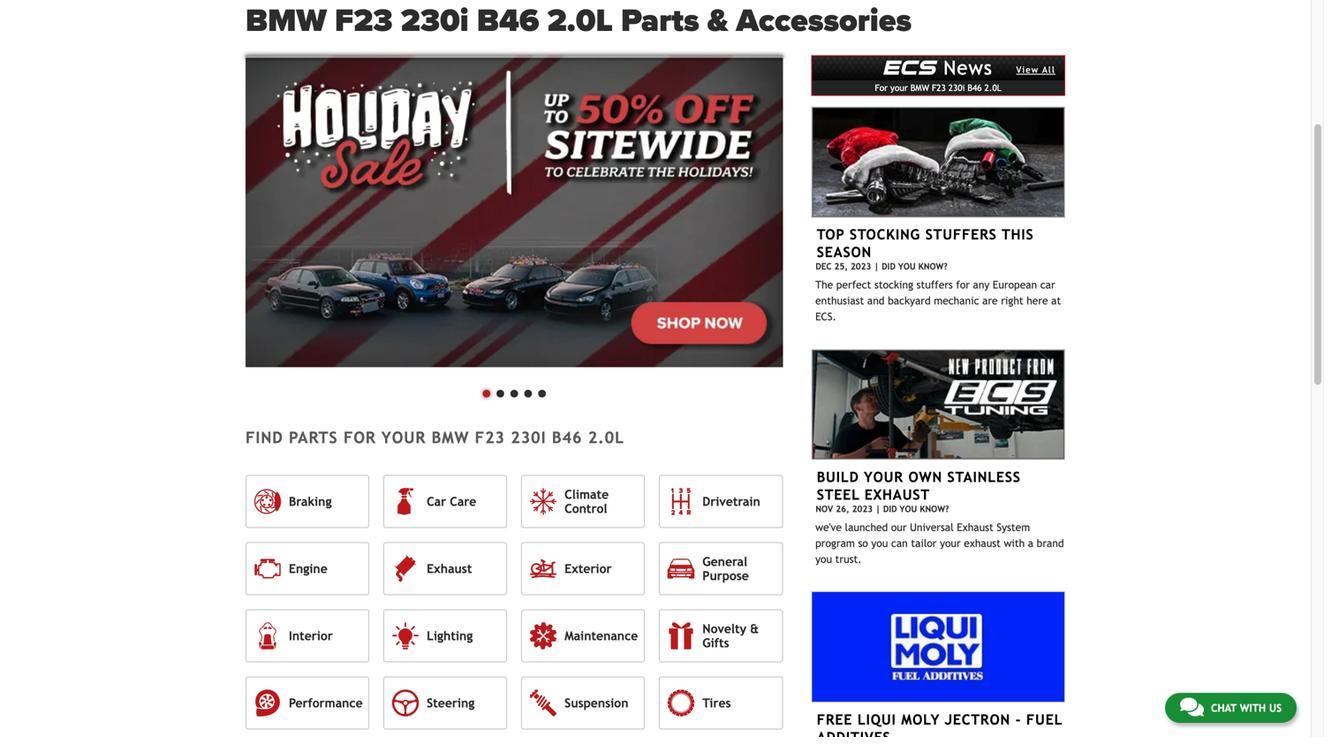 Task type: describe. For each thing, give the bounding box(es) containing it.
top stocking stuffers this season dec 25, 2023 | did you know? the perfect stocking stuffers for any european car enthusiast and backyard mechanic are right here at ecs.
[[816, 226, 1062, 323]]

tailor
[[912, 537, 937, 549]]

this
[[1002, 226, 1035, 243]]

general purpose
[[703, 554, 749, 583]]

2 horizontal spatial 230i
[[949, 83, 966, 93]]

suspension link
[[522, 677, 645, 730]]

exhaust link
[[384, 542, 507, 595]]

car
[[427, 494, 446, 509]]

a
[[1029, 537, 1034, 549]]

& inside the novelty & gifts
[[751, 622, 759, 636]]

chat
[[1212, 702, 1238, 714]]

general
[[703, 554, 748, 569]]

| inside 'build your own stainless steel exhaust nov 26, 2023 | did you know? we've launched our universal exhaust system program so you can tailor your exhaust with a brand you trust.'
[[876, 504, 881, 514]]

car care link
[[384, 475, 507, 528]]

liqui
[[858, 711, 897, 728]]

0 vertical spatial 2.0l
[[548, 2, 613, 40]]

5 • from the left
[[535, 377, 549, 407]]

4 • from the left
[[522, 377, 535, 407]]

1 horizontal spatial with
[[1241, 702, 1267, 714]]

are
[[983, 294, 998, 307]]

fuel
[[1027, 711, 1063, 728]]

exterior
[[565, 562, 612, 576]]

ecs.
[[816, 310, 837, 323]]

view
[[1017, 65, 1040, 75]]

• • • • •
[[480, 377, 549, 407]]

tires
[[703, 696, 731, 710]]

ecs
[[884, 53, 937, 79]]

25,
[[835, 261, 848, 271]]

1 vertical spatial for
[[344, 428, 376, 447]]

did inside top stocking stuffers this season dec 25, 2023 | did you know? the perfect stocking stuffers for any european car enthusiast and backyard mechanic are right here at ecs.
[[882, 261, 896, 271]]

car care
[[427, 494, 477, 509]]

know? inside top stocking stuffers this season dec 25, 2023 | did you know? the perfect stocking stuffers for any european car enthusiast and backyard mechanic are right here at ecs.
[[919, 261, 948, 271]]

braking
[[289, 494, 332, 509]]

0 horizontal spatial your
[[382, 428, 426, 447]]

top stocking stuffers this season image
[[812, 107, 1066, 218]]

comments image
[[1181, 696, 1205, 718]]

free liqui moly jectron - fuel additives link
[[817, 711, 1063, 737]]

interior
[[289, 629, 333, 643]]

engine
[[289, 562, 328, 576]]

and
[[868, 294, 885, 307]]

stainless
[[948, 469, 1022, 485]]

stocking
[[875, 279, 914, 291]]

0 horizontal spatial bmw
[[246, 2, 327, 40]]

purpose
[[703, 569, 749, 583]]

brand
[[1037, 537, 1065, 549]]

novelty
[[703, 622, 747, 636]]

news
[[944, 57, 993, 79]]

0 horizontal spatial parts
[[289, 428, 338, 447]]

view all
[[1017, 65, 1056, 75]]

maintenance link
[[522, 609, 645, 662]]

0 horizontal spatial you
[[816, 553, 833, 565]]

lighting link
[[384, 609, 507, 662]]

all
[[1043, 65, 1056, 75]]

top stocking stuffers this season link
[[817, 226, 1035, 260]]

at
[[1052, 294, 1062, 307]]

find
[[246, 428, 283, 447]]

free liqui moly jectron - fuel additives
[[817, 711, 1063, 737]]

exterior link
[[522, 542, 645, 595]]

perfect
[[837, 279, 872, 291]]

performance link
[[246, 677, 370, 730]]

own
[[909, 469, 943, 485]]

mechanic
[[934, 294, 980, 307]]

our
[[892, 521, 907, 533]]

1 vertical spatial 2.0l
[[985, 83, 1002, 93]]

novelty & gifts link
[[660, 609, 783, 662]]

2023 inside top stocking stuffers this season dec 25, 2023 | did you know? the perfect stocking stuffers for any european car enthusiast and backyard mechanic are right here at ecs.
[[851, 261, 872, 271]]

drivetrain link
[[660, 475, 783, 528]]

the
[[816, 279, 834, 291]]

right
[[1002, 294, 1024, 307]]

can
[[892, 537, 908, 549]]

26,
[[836, 504, 850, 514]]

accessories
[[737, 2, 912, 40]]

launched
[[845, 521, 889, 533]]

climate control
[[565, 487, 609, 516]]

1 horizontal spatial f23
[[475, 428, 506, 447]]

1 horizontal spatial you
[[872, 537, 889, 549]]

2 vertical spatial 2.0l
[[588, 428, 625, 447]]

generic - ecs holiday sale image
[[246, 55, 783, 367]]

gifts
[[703, 636, 730, 650]]

enthusiast
[[816, 294, 865, 307]]

your inside 'build your own stainless steel exhaust nov 26, 2023 | did you know? we've launched our universal exhaust system program so you can tailor your exhaust with a brand you trust.'
[[941, 537, 961, 549]]

exhaust
[[965, 537, 1001, 549]]

steering
[[427, 696, 475, 710]]

so
[[859, 537, 869, 549]]

2023 inside 'build your own stainless steel exhaust nov 26, 2023 | did you know? we've launched our universal exhaust system program so you can tailor your exhaust with a brand you trust.'
[[853, 504, 873, 514]]

backyard
[[888, 294, 931, 307]]



Task type: locate. For each thing, give the bounding box(es) containing it.
lighting
[[427, 629, 473, 643]]

tires link
[[660, 677, 783, 730]]

general purpose link
[[660, 542, 783, 595]]

2 horizontal spatial b46
[[968, 83, 982, 93]]

with inside 'build your own stainless steel exhaust nov 26, 2023 | did you know? we've launched our universal exhaust system program so you can tailor your exhaust with a brand you trust.'
[[1004, 537, 1025, 549]]

2 horizontal spatial bmw
[[911, 83, 930, 93]]

0 vertical spatial &
[[708, 2, 729, 40]]

| up the stocking
[[874, 261, 880, 271]]

2.0l
[[548, 2, 613, 40], [985, 83, 1002, 93], [588, 428, 625, 447]]

2 horizontal spatial f23
[[933, 83, 946, 93]]

0 horizontal spatial for
[[344, 428, 376, 447]]

european
[[993, 279, 1038, 291]]

0 vertical spatial did
[[882, 261, 896, 271]]

exhaust down your in the right of the page
[[865, 487, 931, 503]]

2 vertical spatial f23
[[475, 428, 506, 447]]

0 horizontal spatial &
[[708, 2, 729, 40]]

1 vertical spatial your
[[382, 428, 426, 447]]

steel
[[817, 487, 860, 503]]

climate
[[565, 487, 609, 501]]

your down universal
[[941, 537, 961, 549]]

1 vertical spatial with
[[1241, 702, 1267, 714]]

program
[[816, 537, 855, 549]]

with down system
[[1004, 537, 1025, 549]]

braking link
[[246, 475, 370, 528]]

0 vertical spatial you
[[899, 261, 916, 271]]

1 vertical spatial 2023
[[853, 504, 873, 514]]

| inside top stocking stuffers this season dec 25, 2023 | did you know? the perfect stocking stuffers for any european car enthusiast and backyard mechanic are right here at ecs.
[[874, 261, 880, 271]]

with left 'us' at the right bottom of page
[[1241, 702, 1267, 714]]

2 • from the left
[[494, 377, 508, 407]]

engine link
[[246, 542, 370, 595]]

0 vertical spatial 230i
[[401, 2, 469, 40]]

your
[[865, 469, 904, 485]]

exhaust up the exhaust
[[957, 521, 994, 533]]

bmw f23 230i b46 2.0l parts & accessories
[[246, 2, 912, 40]]

1 vertical spatial f23
[[933, 83, 946, 93]]

1 horizontal spatial for
[[957, 279, 970, 291]]

1 vertical spatial parts
[[289, 428, 338, 447]]

we've
[[816, 521, 842, 533]]

control
[[565, 502, 608, 516]]

1 horizontal spatial bmw
[[432, 428, 470, 447]]

0 horizontal spatial b46
[[477, 2, 540, 40]]

here
[[1027, 294, 1049, 307]]

did up the 'our'
[[884, 504, 898, 514]]

1 vertical spatial |
[[876, 504, 881, 514]]

universal
[[910, 521, 954, 533]]

0 vertical spatial you
[[872, 537, 889, 549]]

b46
[[477, 2, 540, 40], [968, 83, 982, 93], [552, 428, 583, 447]]

build
[[817, 469, 860, 485]]

stuffers
[[917, 279, 953, 291]]

1 vertical spatial b46
[[968, 83, 982, 93]]

stuffers
[[926, 226, 998, 243]]

you inside 'build your own stainless steel exhaust nov 26, 2023 | did you know? we've launched our universal exhaust system program so you can tailor your exhaust with a brand you trust.'
[[900, 504, 918, 514]]

did up the stocking
[[882, 261, 896, 271]]

you up the 'our'
[[900, 504, 918, 514]]

any
[[974, 279, 990, 291]]

trust.
[[836, 553, 862, 565]]

for inside top stocking stuffers this season dec 25, 2023 | did you know? the perfect stocking stuffers for any european car enthusiast and backyard mechanic are right here at ecs.
[[957, 279, 970, 291]]

230i
[[401, 2, 469, 40], [949, 83, 966, 93], [511, 428, 547, 447]]

1 vertical spatial did
[[884, 504, 898, 514]]

1 vertical spatial you
[[900, 504, 918, 514]]

know? up universal
[[920, 504, 950, 514]]

1 horizontal spatial 230i
[[511, 428, 547, 447]]

ecs news
[[884, 53, 993, 79]]

-
[[1016, 711, 1022, 728]]

2 vertical spatial exhaust
[[427, 562, 472, 576]]

chat with us
[[1212, 702, 1283, 714]]

your right for
[[891, 83, 908, 93]]

maintenance
[[565, 629, 638, 643]]

0 vertical spatial 2023
[[851, 261, 872, 271]]

free
[[817, 711, 853, 728]]

0 vertical spatial parts
[[621, 2, 700, 40]]

2023 up perfect
[[851, 261, 872, 271]]

0 vertical spatial b46
[[477, 2, 540, 40]]

0 vertical spatial |
[[874, 261, 880, 271]]

1 vertical spatial bmw
[[911, 83, 930, 93]]

did
[[882, 261, 896, 271], [884, 504, 898, 514]]

for up mechanic
[[957, 279, 970, 291]]

1 horizontal spatial exhaust
[[865, 487, 931, 503]]

steering link
[[384, 677, 507, 730]]

1 • from the left
[[480, 377, 494, 407]]

did inside 'build your own stainless steel exhaust nov 26, 2023 | did you know? we've launched our universal exhaust system program so you can tailor your exhaust with a brand you trust.'
[[884, 504, 898, 514]]

2 vertical spatial 230i
[[511, 428, 547, 447]]

find parts for your bmw f23 230i b46 2.0l
[[246, 428, 625, 447]]

0 vertical spatial your
[[891, 83, 908, 93]]

2 vertical spatial your
[[941, 537, 961, 549]]

know? up stuffers
[[919, 261, 948, 271]]

0 vertical spatial f23
[[335, 2, 393, 40]]

0 vertical spatial with
[[1004, 537, 1025, 549]]

build your own stainless steel exhaust link
[[817, 469, 1022, 503]]

season
[[817, 244, 872, 260]]

0 vertical spatial bmw
[[246, 2, 327, 40]]

you up the stocking
[[899, 261, 916, 271]]

exhaust
[[865, 487, 931, 503], [957, 521, 994, 533], [427, 562, 472, 576]]

you
[[899, 261, 916, 271], [900, 504, 918, 514]]

exhaust up lighting
[[427, 562, 472, 576]]

&
[[708, 2, 729, 40], [751, 622, 759, 636]]

2 horizontal spatial your
[[941, 537, 961, 549]]

0 vertical spatial for
[[957, 279, 970, 291]]

1 vertical spatial you
[[816, 553, 833, 565]]

additives
[[817, 729, 891, 737]]

you
[[872, 537, 889, 549], [816, 553, 833, 565]]

you right so
[[872, 537, 889, 549]]

your up the 'car care' link
[[382, 428, 426, 447]]

1 horizontal spatial parts
[[621, 2, 700, 40]]

1 horizontal spatial your
[[891, 83, 908, 93]]

0 vertical spatial know?
[[919, 261, 948, 271]]

climate control link
[[522, 475, 645, 528]]

for
[[875, 83, 888, 93]]

us
[[1270, 702, 1283, 714]]

bmw
[[246, 2, 327, 40], [911, 83, 930, 93], [432, 428, 470, 447]]

care
[[450, 494, 477, 509]]

f23
[[335, 2, 393, 40], [933, 83, 946, 93], [475, 428, 506, 447]]

for your bmw f23 230i b46 2.0l
[[875, 83, 1002, 93]]

with
[[1004, 537, 1025, 549], [1241, 702, 1267, 714]]

2 horizontal spatial exhaust
[[957, 521, 994, 533]]

stocking
[[850, 226, 921, 243]]

2 vertical spatial b46
[[552, 428, 583, 447]]

build your own stainless steel exhaust nov 26, 2023 | did you know? we've launched our universal exhaust system program so you can tailor your exhaust with a brand you trust.
[[816, 469, 1065, 565]]

free liqui moly jectron - fuel additives image
[[812, 591, 1066, 703]]

1 horizontal spatial &
[[751, 622, 759, 636]]

0 horizontal spatial 230i
[[401, 2, 469, 40]]

suspension
[[565, 696, 629, 710]]

1 vertical spatial 230i
[[949, 83, 966, 93]]

0 horizontal spatial with
[[1004, 537, 1025, 549]]

dec
[[816, 261, 832, 271]]

know? inside 'build your own stainless steel exhaust nov 26, 2023 | did you know? we've launched our universal exhaust system program so you can tailor your exhaust with a brand you trust.'
[[920, 504, 950, 514]]

1 vertical spatial know?
[[920, 504, 950, 514]]

drivetrain
[[703, 494, 761, 509]]

0 horizontal spatial f23
[[335, 2, 393, 40]]

2023 up launched
[[853, 504, 873, 514]]

you inside top stocking stuffers this season dec 25, 2023 | did you know? the perfect stocking stuffers for any european car enthusiast and backyard mechanic are right here at ecs.
[[899, 261, 916, 271]]

build your own stainless steel exhaust image
[[812, 349, 1066, 460]]

top
[[817, 226, 845, 243]]

1 vertical spatial &
[[751, 622, 759, 636]]

chat with us link
[[1166, 693, 1298, 723]]

2 vertical spatial bmw
[[432, 428, 470, 447]]

jectron
[[945, 711, 1011, 728]]

moly
[[902, 711, 940, 728]]

3 • from the left
[[508, 377, 522, 407]]

nov
[[816, 504, 834, 514]]

interior link
[[246, 609, 370, 662]]

system
[[997, 521, 1031, 533]]

| up launched
[[876, 504, 881, 514]]

novelty & gifts
[[703, 622, 759, 650]]

0 horizontal spatial exhaust
[[427, 562, 472, 576]]

1 horizontal spatial b46
[[552, 428, 583, 447]]

1 vertical spatial exhaust
[[957, 521, 994, 533]]

for up braking link
[[344, 428, 376, 447]]

you down program
[[816, 553, 833, 565]]

0 vertical spatial exhaust
[[865, 487, 931, 503]]



Task type: vqa. For each thing, say whether or not it's contained in the screenshot.
white icon
no



